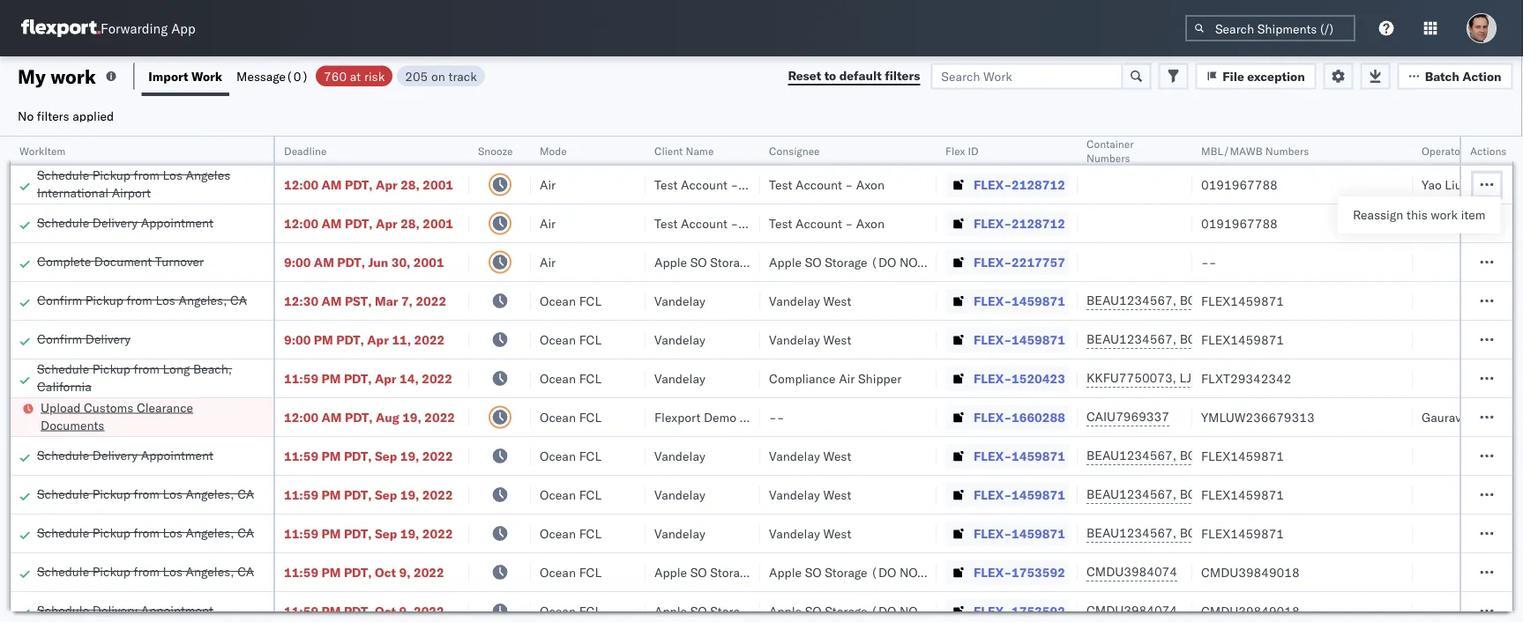 Task type: describe. For each thing, give the bounding box(es) containing it.
5 schedule from the top
[[37, 486, 89, 502]]

flex-1459871 for confirm pickup from los angeles, ca link
[[974, 293, 1065, 309]]

1 horizontal spatial work
[[1431, 207, 1458, 223]]

pm for the schedule delivery appointment link associated with 11:59 pm pdt, sep 19, 2022
[[322, 449, 341, 464]]

yao liu
[[1422, 177, 1462, 192]]

flex1459871 for confirm delivery link
[[1201, 332, 1284, 348]]

complete document turnover link
[[37, 253, 204, 270]]

confirm for confirm pickup from los angeles, ca
[[37, 292, 82, 308]]

oct for schedule pickup from los angeles, ca
[[375, 565, 396, 580]]

no
[[18, 108, 34, 123]]

2001 for schedule delivery appointment
[[423, 216, 453, 231]]

bozo1234565, for confirm delivery link
[[1180, 332, 1270, 347]]

mbl/mawb
[[1201, 144, 1263, 157]]

ocean fcl for second schedule pickup from los angeles, ca button from the bottom's schedule pickup from los angeles, ca link
[[540, 526, 602, 542]]

customs
[[84, 400, 133, 415]]

operator
[[1422, 144, 1464, 157]]

4 flex- from the top
[[974, 293, 1012, 309]]

flex-1459871 for the schedule delivery appointment link associated with 11:59 pm pdt, sep 19, 2022
[[974, 449, 1065, 464]]

documents
[[41, 418, 104, 433]]

kkfu7750073,
[[1087, 370, 1177, 386]]

5 ocean from the top
[[540, 449, 576, 464]]

fcl for confirm delivery button
[[579, 332, 602, 348]]

angeles
[[186, 167, 230, 183]]

760 at risk
[[324, 68, 385, 84]]

california
[[37, 379, 92, 394]]

1459871 for confirm pickup from los angeles, ca link
[[1012, 293, 1065, 309]]

1753592 for schedule pickup from los angeles, ca
[[1012, 565, 1065, 580]]

ljiu1111116,
[[1180, 370, 1262, 386]]

30,
[[391, 254, 411, 270]]

11:59 pm pdt, sep 19, 2022 for the schedule delivery appointment link associated with 11:59 pm pdt, sep 19, 2022
[[284, 449, 453, 464]]

3 resize handle column header from the left
[[510, 137, 531, 623]]

10 flex- from the top
[[974, 526, 1012, 542]]

filters inside button
[[885, 68, 920, 83]]

3 schedule pickup from los angeles, ca button from the top
[[37, 563, 254, 583]]

12:00 for schedule delivery appointment
[[284, 216, 318, 231]]

appointment for 12:00 am pdt, apr 28, 2001
[[141, 215, 213, 230]]

los for confirm pickup from los angeles, ca button
[[156, 292, 175, 308]]

2 schedule from the top
[[37, 215, 89, 230]]

resize handle column header for flex id
[[1057, 137, 1078, 623]]

delivery for 9:00 pm pdt, apr 11, 2022
[[85, 331, 131, 347]]

message
[[236, 68, 286, 84]]

confirm delivery button
[[37, 330, 131, 350]]

pm for the schedule delivery appointment link corresponding to 11:59 pm pdt, oct 9, 2022
[[322, 604, 341, 619]]

7 flex- from the top
[[974, 410, 1012, 425]]

resize handle column header for workitem
[[252, 137, 273, 623]]

mbl/mawb numbers button
[[1193, 140, 1395, 158]]

ocean fcl for the schedule delivery appointment link corresponding to 11:59 pm pdt, oct 9, 2022
[[540, 604, 602, 619]]

reset
[[788, 68, 821, 83]]

confirm pickup from los angeles, ca
[[37, 292, 247, 308]]

14,
[[400, 371, 419, 386]]

name
[[686, 144, 714, 157]]

2 schedule pickup from los angeles, ca button from the top
[[37, 524, 254, 544]]

11:59 for schedule pickup from los angeles, ca link related to 1st schedule pickup from los angeles, ca button from the top
[[284, 487, 318, 503]]

batch
[[1425, 68, 1460, 84]]

caiu7969337
[[1087, 409, 1170, 425]]

reset to default filters button
[[777, 63, 931, 90]]

am for confirm pickup from los angeles, ca
[[322, 293, 342, 309]]

demo
[[704, 410, 737, 425]]

flexport demo consignee
[[655, 410, 799, 425]]

1520423
[[1012, 371, 1065, 386]]

11,
[[392, 332, 411, 348]]

complete document turnover button
[[37, 253, 204, 272]]

fcl for second schedule pickup from los angeles, ca button from the bottom
[[579, 526, 602, 542]]

2128712 for schedule pickup from los angeles international airport
[[1012, 177, 1065, 192]]

4 schedule from the top
[[37, 448, 89, 463]]

los for second schedule pickup from los angeles, ca button from the bottom
[[163, 525, 183, 541]]

los for first schedule pickup from los angeles, ca button from the bottom
[[163, 564, 183, 580]]

4 ocean fcl from the top
[[540, 410, 602, 425]]

4 bozo1234565, from the top
[[1180, 487, 1270, 502]]

forwarding
[[101, 20, 168, 37]]

sep for second schedule pickup from los angeles, ca button from the bottom's schedule pickup from los angeles, ca link
[[375, 526, 397, 542]]

11:59 for schedule pickup from long beach, california link
[[284, 371, 318, 386]]

exception
[[1247, 68, 1305, 84]]

8 flex- from the top
[[974, 449, 1012, 464]]

schedule pickup from long beach, california link
[[37, 360, 265, 396]]

consignee inside "button"
[[769, 144, 820, 157]]

kkfu7750073, ljiu1111116, lkju1111111, segu4454778
[[1087, 370, 1441, 386]]

11 resize handle column header from the left
[[1507, 137, 1523, 623]]

deadline
[[284, 144, 327, 157]]

confirm pickup from los angeles, ca link
[[37, 292, 247, 309]]

pickup inside schedule pickup from los angeles international airport
[[92, 167, 131, 183]]

3 flex- from the top
[[974, 254, 1012, 270]]

9 flex- from the top
[[974, 487, 1012, 503]]

from inside schedule pickup from long beach, california
[[134, 361, 160, 377]]

track
[[448, 68, 477, 84]]

cmdu3984074 for schedule pickup from los angeles, ca
[[1087, 565, 1178, 580]]

resize handle column header for consignee
[[916, 137, 937, 623]]

12:00 am pdt, aug 19, 2022
[[284, 410, 455, 425]]

1 flex- from the top
[[974, 177, 1012, 192]]

4 west from the top
[[823, 487, 852, 503]]

work
[[191, 68, 222, 84]]

schedule delivery appointment button for 11:59 pm pdt, sep 19, 2022
[[37, 447, 213, 466]]

beau1234567, for confirm delivery link
[[1087, 332, 1177, 347]]

mbl/mawb numbers
[[1201, 144, 1309, 157]]

schedule pickup from long beach, california button
[[37, 360, 265, 397]]

205
[[405, 68, 428, 84]]

760
[[324, 68, 347, 84]]

schedule delivery appointment button for 12:00 am pdt, apr 28, 2001
[[37, 214, 213, 233]]

workitem
[[19, 144, 66, 157]]

flex-1753592 for schedule delivery appointment
[[974, 604, 1065, 619]]

schedule pickup from los angeles, ca for schedule pickup from los angeles, ca link related to 1st schedule pickup from los angeles, ca button from the top
[[37, 486, 254, 502]]

angeles, for schedule pickup from los angeles, ca link corresponding to first schedule pickup from los angeles, ca button from the bottom
[[186, 564, 234, 580]]

from inside schedule pickup from los angeles international airport
[[134, 167, 160, 183]]

confirm delivery
[[37, 331, 131, 347]]

this
[[1407, 207, 1428, 223]]

6 schedule from the top
[[37, 525, 89, 541]]

2001 for schedule pickup from los angeles international airport
[[423, 177, 453, 192]]

7,
[[401, 293, 413, 309]]

11:59 pm pdt, sep 19, 2022 for second schedule pickup from los angeles, ca button from the bottom's schedule pickup from los angeles, ca link
[[284, 526, 453, 542]]

beau1234567, for confirm pickup from los angeles, ca link
[[1087, 293, 1177, 308]]

compliance  air shipper
[[769, 371, 902, 386]]

turnover
[[155, 254, 204, 269]]

11:59 for second schedule pickup from los angeles, ca button from the bottom's schedule pickup from los angeles, ca link
[[284, 526, 318, 542]]

ocean fcl for schedule pickup from los angeles, ca link corresponding to first schedule pickup from los angeles, ca button from the bottom
[[540, 565, 602, 580]]

flex id
[[946, 144, 979, 157]]

ocean for first schedule pickup from los angeles, ca button from the bottom
[[540, 565, 576, 580]]

5 fcl from the top
[[579, 449, 602, 464]]

import work button
[[141, 56, 229, 96]]

beach,
[[193, 361, 232, 377]]

flexport
[[655, 410, 701, 425]]

schedule pickup from los angeles, ca link for first schedule pickup from los angeles, ca button from the bottom
[[37, 563, 254, 581]]

2128712 for schedule delivery appointment
[[1012, 216, 1065, 231]]

pm for schedule pickup from long beach, california link
[[322, 371, 341, 386]]

ymluw236679313
[[1201, 410, 1315, 425]]

beau1234567, for the schedule delivery appointment link associated with 11:59 pm pdt, sep 19, 2022
[[1087, 448, 1177, 464]]

3 12:00 from the top
[[284, 410, 318, 425]]

pst,
[[345, 293, 372, 309]]

batch action
[[1425, 68, 1502, 84]]

pm for schedule pickup from los angeles, ca link corresponding to first schedule pickup from los angeles, ca button from the bottom
[[322, 565, 341, 580]]

Search Work text field
[[931, 63, 1123, 90]]

complete
[[37, 254, 91, 269]]

2001 for complete document turnover
[[414, 254, 444, 270]]

jawla
[[1465, 410, 1495, 425]]

west for the schedule delivery appointment link associated with 11:59 pm pdt, sep 19, 2022
[[823, 449, 852, 464]]

28, for schedule pickup from los angeles international airport
[[401, 177, 420, 192]]

12 flex- from the top
[[974, 604, 1012, 619]]

0 vertical spatial work
[[50, 64, 96, 88]]

action
[[1463, 68, 1502, 84]]

flex1459871 for the schedule delivery appointment link associated with 11:59 pm pdt, sep 19, 2022
[[1201, 449, 1284, 464]]

default
[[839, 68, 882, 83]]

9, for schedule delivery appointment
[[399, 604, 411, 619]]

angeles, for confirm pickup from los angeles, ca link
[[179, 292, 227, 308]]

consignee button
[[760, 140, 919, 158]]

flxt29342342
[[1201, 371, 1292, 386]]

schedule inside schedule pickup from los angeles international airport
[[37, 167, 89, 183]]

am for schedule pickup from los angeles international airport
[[322, 177, 342, 192]]

los for 1st schedule pickup from los angeles, ca button from the top
[[163, 486, 183, 502]]

risk
[[364, 68, 385, 84]]

id
[[968, 144, 979, 157]]

ocean fcl for confirm delivery link
[[540, 332, 602, 348]]

11:59 pm pdt, apr 14, 2022
[[284, 371, 452, 386]]

schedule pickup from los angeles, ca for second schedule pickup from los angeles, ca button from the bottom's schedule pickup from los angeles, ca link
[[37, 525, 254, 541]]

delivery for 11:59 pm pdt, sep 19, 2022
[[92, 448, 138, 463]]

air for schedule pickup from los angeles international airport
[[540, 177, 556, 192]]

mode button
[[531, 140, 628, 158]]

205 on track
[[405, 68, 477, 84]]

sep for schedule pickup from los angeles, ca link related to 1st schedule pickup from los angeles, ca button from the top
[[375, 487, 397, 503]]

client
[[655, 144, 683, 157]]

12:30
[[284, 293, 318, 309]]

pm for confirm delivery link
[[314, 332, 333, 348]]

delivery for 11:59 pm pdt, oct 9, 2022
[[92, 603, 138, 618]]

schedule delivery appointment for 11:59 pm pdt, oct 9, 2022
[[37, 603, 213, 618]]

no filters applied
[[18, 108, 114, 123]]

0 horizontal spatial --
[[769, 410, 784, 425]]

vandelay west for confirm pickup from los angeles, ca link
[[769, 293, 852, 309]]

(0)
[[286, 68, 309, 84]]

8 schedule from the top
[[37, 603, 89, 618]]

lkju1111111,
[[1265, 370, 1351, 386]]

4 vandelay west from the top
[[769, 487, 852, 503]]

1 schedule pickup from los angeles, ca button from the top
[[37, 486, 254, 505]]

4 beau1234567, bozo1234565, tcnu1234565 from the top
[[1087, 487, 1360, 502]]

complete document turnover
[[37, 254, 204, 269]]

11:59 pm pdt, oct 9, 2022 for schedule pickup from los angeles, ca
[[284, 565, 444, 580]]

upload customs clearance documents
[[41, 400, 193, 433]]

5 flex- from the top
[[974, 332, 1012, 348]]

pm for schedule pickup from los angeles, ca link related to 1st schedule pickup from los angeles, ca button from the top
[[322, 487, 341, 503]]

9 fcl from the top
[[579, 604, 602, 619]]

west for confirm pickup from los angeles, ca link
[[823, 293, 852, 309]]

gaurav
[[1422, 410, 1462, 425]]

schedule delivery appointment button for 11:59 pm pdt, oct 9, 2022
[[37, 602, 213, 621]]

3 beau1234567, bozo1234565, tcnu1234565 from the top
[[1087, 448, 1360, 464]]

mode
[[540, 144, 567, 157]]

forwarding app link
[[21, 19, 196, 37]]

12:00 am pdt, apr 28, 2001 for schedule delivery appointment
[[284, 216, 453, 231]]

angeles, for second schedule pickup from los angeles, ca button from the bottom's schedule pickup from los angeles, ca link
[[186, 525, 234, 541]]

bozo1234565, for confirm pickup from los angeles, ca link
[[1180, 293, 1270, 308]]



Task type: vqa. For each thing, say whether or not it's contained in the screenshot.


Task type: locate. For each thing, give the bounding box(es) containing it.
2 0191967788 from the top
[[1201, 216, 1278, 231]]

pdt,
[[345, 177, 373, 192], [345, 216, 373, 231], [337, 254, 365, 270], [336, 332, 364, 348], [344, 371, 372, 386], [345, 410, 373, 425], [344, 449, 372, 464], [344, 487, 372, 503], [344, 526, 372, 542], [344, 565, 372, 580], [344, 604, 372, 619]]

schedule delivery appointment link
[[37, 214, 213, 232], [37, 447, 213, 464], [37, 602, 213, 620]]

1 beau1234567, bozo1234565, tcnu1234565 from the top
[[1087, 293, 1360, 308]]

1 vertical spatial 0191967788
[[1201, 216, 1278, 231]]

6 ocean from the top
[[540, 487, 576, 503]]

9:00 pm pdt, apr 11, 2022
[[284, 332, 445, 348]]

2001 down deadline button
[[423, 177, 453, 192]]

1 11:59 pm pdt, sep 19, 2022 from the top
[[284, 449, 453, 464]]

flex-1753592 for schedule pickup from los angeles, ca
[[974, 565, 1065, 580]]

1 horizontal spatial filters
[[885, 68, 920, 83]]

0 horizontal spatial work
[[50, 64, 96, 88]]

0 vertical spatial schedule pickup from los angeles, ca button
[[37, 486, 254, 505]]

1 vertical spatial schedule delivery appointment
[[37, 448, 213, 463]]

0 vertical spatial 11:59 pm pdt, sep 19, 2022
[[284, 449, 453, 464]]

0 vertical spatial 12:00 am pdt, apr 28, 2001
[[284, 177, 453, 192]]

(do
[[756, 254, 782, 270], [871, 254, 896, 270], [756, 565, 782, 580], [871, 565, 896, 580], [756, 604, 782, 619], [871, 604, 896, 619]]

consignee right demo
[[740, 410, 799, 425]]

1 vertical spatial schedule delivery appointment link
[[37, 447, 213, 464]]

2 flex-2128712 from the top
[[974, 216, 1065, 231]]

sep
[[375, 449, 397, 464], [375, 487, 397, 503], [375, 526, 397, 542]]

0 vertical spatial 9,
[[399, 565, 411, 580]]

3 bozo1234565, from the top
[[1180, 448, 1270, 464]]

flex-1520423
[[974, 371, 1065, 386]]

1 vertical spatial appointment
[[141, 448, 213, 463]]

1 ocean from the top
[[540, 293, 576, 309]]

confirm delivery link
[[37, 330, 131, 348]]

3 ocean fcl from the top
[[540, 371, 602, 386]]

1 1753592 from the top
[[1012, 565, 1065, 580]]

2 9, from the top
[[399, 604, 411, 619]]

11:59 for schedule pickup from los angeles, ca link corresponding to first schedule pickup from los angeles, ca button from the bottom
[[284, 565, 318, 580]]

5 west from the top
[[823, 526, 852, 542]]

2 vertical spatial schedule delivery appointment link
[[37, 602, 213, 620]]

schedule pickup from los angeles, ca link
[[37, 486, 254, 503], [37, 524, 254, 542], [37, 563, 254, 581]]

resize handle column header for deadline
[[448, 137, 469, 623]]

1 vertical spatial 2128712
[[1012, 216, 1065, 231]]

2128712 up 2217757
[[1012, 216, 1065, 231]]

tcnu1234565 for confirm delivery link
[[1273, 332, 1360, 347]]

7 resize handle column header from the left
[[1057, 137, 1078, 623]]

schedule delivery appointment link for 11:59 pm pdt, sep 19, 2022
[[37, 447, 213, 464]]

0 vertical spatial consignee
[[769, 144, 820, 157]]

apr left 14, at the bottom left
[[375, 371, 397, 386]]

1 vertical spatial schedule pickup from los angeles, ca button
[[37, 524, 254, 544]]

1 vertical spatial sep
[[375, 487, 397, 503]]

9 ocean from the top
[[540, 604, 576, 619]]

2 vertical spatial appointment
[[141, 603, 213, 618]]

4 tcnu1234565 from the top
[[1273, 487, 1360, 502]]

1 vertical spatial schedule pickup from los angeles, ca link
[[37, 524, 254, 542]]

upload
[[41, 400, 81, 415]]

am left pst,
[[322, 293, 342, 309]]

flex
[[946, 144, 965, 157]]

2 flex1459871 from the top
[[1201, 332, 1284, 348]]

numbers right mbl/mawb
[[1266, 144, 1309, 157]]

0 vertical spatial 12:00
[[284, 177, 318, 192]]

8 fcl from the top
[[579, 565, 602, 580]]

4 11:59 from the top
[[284, 526, 318, 542]]

schedule delivery appointment link for 12:00 am pdt, apr 28, 2001
[[37, 214, 213, 232]]

2 28, from the top
[[401, 216, 420, 231]]

vandelay west for confirm delivery link
[[769, 332, 852, 348]]

apr for schedule pickup from los angeles international airport
[[376, 177, 398, 192]]

fcl for confirm pickup from los angeles, ca button
[[579, 293, 602, 309]]

1 cmdu3984074 from the top
[[1087, 565, 1178, 580]]

document
[[94, 254, 152, 269]]

0 vertical spatial cmdu39849018
[[1201, 565, 1300, 580]]

long
[[163, 361, 190, 377]]

2 schedule pickup from los angeles, ca link from the top
[[37, 524, 254, 542]]

numbers inside container numbers
[[1087, 151, 1130, 165]]

am for schedule delivery appointment
[[322, 216, 342, 231]]

schedule pickup from los angeles, ca link for second schedule pickup from los angeles, ca button from the bottom
[[37, 524, 254, 542]]

5 1459871 from the top
[[1012, 526, 1065, 542]]

2 vertical spatial schedule pickup from los angeles, ca link
[[37, 563, 254, 581]]

4 1459871 from the top
[[1012, 487, 1065, 503]]

shipper
[[858, 371, 902, 386]]

flexport. image
[[21, 19, 101, 37]]

beau1234567, for second schedule pickup from los angeles, ca button from the bottom's schedule pickup from los angeles, ca link
[[1087, 526, 1177, 541]]

applied
[[73, 108, 114, 123]]

schedule pickup from los angeles, ca button
[[37, 486, 254, 505], [37, 524, 254, 544], [37, 563, 254, 583]]

2 schedule delivery appointment link from the top
[[37, 447, 213, 464]]

0 vertical spatial filters
[[885, 68, 920, 83]]

0 vertical spatial 11:59 pm pdt, oct 9, 2022
[[284, 565, 444, 580]]

12:00 am pdt, apr 28, 2001 down deadline button
[[284, 177, 453, 192]]

1 vertical spatial filters
[[37, 108, 69, 123]]

aug
[[376, 410, 399, 425]]

2 schedule delivery appointment button from the top
[[37, 447, 213, 466]]

cmdu39849018 for schedule pickup from los angeles, ca
[[1201, 565, 1300, 580]]

12:00 am pdt, apr 28, 2001 up the 9:00 am pdt, jun 30, 2001
[[284, 216, 453, 231]]

vandelay west for the schedule delivery appointment link associated with 11:59 pm pdt, sep 19, 2022
[[769, 449, 852, 464]]

3 flex1459871 from the top
[[1201, 449, 1284, 464]]

5 tcnu1234565 from the top
[[1273, 526, 1360, 541]]

5 vandelay west from the top
[[769, 526, 852, 542]]

1 11:59 pm pdt, oct 9, 2022 from the top
[[284, 565, 444, 580]]

4 resize handle column header from the left
[[625, 137, 646, 623]]

5 flex-1459871 from the top
[[974, 526, 1065, 542]]

1 appointment from the top
[[141, 215, 213, 230]]

3 schedule delivery appointment link from the top
[[37, 602, 213, 620]]

12:00 for schedule pickup from los angeles international airport
[[284, 177, 318, 192]]

fcl for first schedule pickup from los angeles, ca button from the bottom
[[579, 565, 602, 580]]

1 resize handle column header from the left
[[252, 137, 273, 623]]

1 vertical spatial cmdu39849018
[[1201, 604, 1300, 619]]

3 ocean from the top
[[540, 371, 576, 386]]

bozo1234565, for the schedule delivery appointment link associated with 11:59 pm pdt, sep 19, 2022
[[1180, 448, 1270, 464]]

4 ocean from the top
[[540, 410, 576, 425]]

1 oct from the top
[[375, 565, 396, 580]]

1 12:00 am pdt, apr 28, 2001 from the top
[[284, 177, 453, 192]]

schedule inside schedule pickup from long beach, california
[[37, 361, 89, 377]]

filters right no
[[37, 108, 69, 123]]

1 vertical spatial 12:00 am pdt, apr 28, 2001
[[284, 216, 453, 231]]

apr down deadline button
[[376, 177, 398, 192]]

numbers down "container"
[[1087, 151, 1130, 165]]

app
[[171, 20, 196, 37]]

client name
[[655, 144, 714, 157]]

resize handle column header for mode
[[625, 137, 646, 623]]

9, for schedule pickup from los angeles, ca
[[399, 565, 411, 580]]

schedule delivery appointment for 11:59 pm pdt, sep 19, 2022
[[37, 448, 213, 463]]

5 resize handle column header from the left
[[739, 137, 760, 623]]

2 appointment from the top
[[141, 448, 213, 463]]

1 vertical spatial 9:00
[[284, 332, 311, 348]]

Search Shipments (/) text field
[[1186, 15, 1356, 41]]

19,
[[402, 410, 422, 425], [400, 449, 419, 464], [400, 487, 419, 503], [400, 526, 419, 542]]

12:00 am pdt, apr 28, 2001 for schedule pickup from los angeles international airport
[[284, 177, 453, 192]]

message (0)
[[236, 68, 309, 84]]

3 schedule from the top
[[37, 361, 89, 377]]

5 beau1234567, from the top
[[1087, 526, 1177, 541]]

2 vertical spatial sep
[[375, 526, 397, 542]]

7 ocean fcl from the top
[[540, 526, 602, 542]]

am up 12:30
[[314, 254, 334, 270]]

0 vertical spatial oct
[[375, 565, 396, 580]]

deadline button
[[275, 140, 452, 158]]

0 vertical spatial 0191967788
[[1201, 177, 1278, 192]]

work right the this
[[1431, 207, 1458, 223]]

reset to default filters
[[788, 68, 920, 83]]

0 horizontal spatial filters
[[37, 108, 69, 123]]

client name button
[[646, 140, 743, 158]]

apr
[[376, 177, 398, 192], [376, 216, 398, 231], [367, 332, 389, 348], [375, 371, 397, 386]]

schedule pickup from los angeles, ca for schedule pickup from los angeles, ca link corresponding to first schedule pickup from los angeles, ca button from the bottom
[[37, 564, 254, 580]]

tcnu1234565 for the schedule delivery appointment link associated with 11:59 pm pdt, sep 19, 2022
[[1273, 448, 1360, 464]]

0191967788 for schedule pickup from los angeles international airport
[[1201, 177, 1278, 192]]

snooze
[[478, 144, 513, 157]]

pickup
[[92, 167, 131, 183], [85, 292, 123, 308], [92, 361, 131, 377], [92, 486, 131, 502], [92, 525, 131, 541], [92, 564, 131, 580]]

liu
[[1445, 177, 1462, 192]]

2 bozo1234565, from the top
[[1180, 332, 1270, 347]]

1 11:59 from the top
[[284, 371, 318, 386]]

3 schedule pickup from los angeles, ca from the top
[[37, 564, 254, 580]]

5 flex1459871 from the top
[[1201, 526, 1284, 542]]

compliance
[[769, 371, 836, 386]]

28, down deadline button
[[401, 177, 420, 192]]

0 vertical spatial flex-2128712
[[974, 177, 1065, 192]]

2 flex-1753592 from the top
[[974, 604, 1065, 619]]

5 ocean fcl from the top
[[540, 449, 602, 464]]

consignee down reset
[[769, 144, 820, 157]]

6 resize handle column header from the left
[[916, 137, 937, 623]]

1 vertical spatial 11:59 pm pdt, oct 9, 2022
[[284, 604, 444, 619]]

import work
[[149, 68, 222, 84]]

confirm
[[37, 292, 82, 308], [37, 331, 82, 347]]

6 ocean fcl from the top
[[540, 487, 602, 503]]

upload customs clearance documents button
[[41, 399, 251, 436]]

apr left 11,
[[367, 332, 389, 348]]

1 horizontal spatial --
[[1201, 254, 1217, 270]]

ocean for confirm pickup from los angeles, ca button
[[540, 293, 576, 309]]

1 vertical spatial schedule delivery appointment button
[[37, 447, 213, 466]]

item
[[1461, 207, 1486, 223]]

ocean for 1st schedule pickup from los angeles, ca button from the top
[[540, 487, 576, 503]]

1 vertical spatial oct
[[375, 604, 396, 619]]

2 fcl from the top
[[579, 332, 602, 348]]

container numbers
[[1087, 137, 1134, 165]]

west
[[823, 293, 852, 309], [823, 332, 852, 348], [823, 449, 852, 464], [823, 487, 852, 503], [823, 526, 852, 542]]

2 beau1234567, bozo1234565, tcnu1234565 from the top
[[1087, 332, 1360, 347]]

tcnu1234565 for confirm pickup from los angeles, ca link
[[1273, 293, 1360, 308]]

resize handle column header for client name
[[739, 137, 760, 623]]

flex1459871 for schedule pickup from los angeles, ca link related to 1st schedule pickup from los angeles, ca button from the top
[[1201, 487, 1284, 503]]

1 vertical spatial cmdu3984074
[[1087, 603, 1178, 619]]

mar
[[375, 293, 398, 309]]

2 vertical spatial 12:00
[[284, 410, 318, 425]]

bozo1234565,
[[1180, 293, 1270, 308], [1180, 332, 1270, 347], [1180, 448, 1270, 464], [1180, 487, 1270, 502], [1180, 526, 1270, 541]]

0 vertical spatial schedule delivery appointment link
[[37, 214, 213, 232]]

0 vertical spatial sep
[[375, 449, 397, 464]]

1 schedule from the top
[[37, 167, 89, 183]]

1 vertical spatial 28,
[[401, 216, 420, 231]]

1 vertical spatial 2001
[[423, 216, 453, 231]]

schedule delivery appointment for 12:00 am pdt, apr 28, 2001
[[37, 215, 213, 230]]

my work
[[18, 64, 96, 88]]

2 12:00 from the top
[[284, 216, 318, 231]]

apr for confirm delivery
[[367, 332, 389, 348]]

1 vertical spatial flex-2128712
[[974, 216, 1065, 231]]

1 schedule pickup from los angeles, ca link from the top
[[37, 486, 254, 503]]

numbers for container numbers
[[1087, 151, 1130, 165]]

6 flex- from the top
[[974, 371, 1012, 386]]

cmdu39849018
[[1201, 565, 1300, 580], [1201, 604, 1300, 619]]

0 vertical spatial schedule delivery appointment button
[[37, 214, 213, 233]]

am down 'deadline'
[[322, 177, 342, 192]]

air
[[540, 177, 556, 192], [540, 216, 556, 231], [540, 254, 556, 270], [839, 371, 855, 386]]

ocean fcl for the schedule delivery appointment link associated with 11:59 pm pdt, sep 19, 2022
[[540, 449, 602, 464]]

flex-1753592
[[974, 565, 1065, 580], [974, 604, 1065, 619]]

2 flex- from the top
[[974, 216, 1012, 231]]

11 flex- from the top
[[974, 565, 1012, 580]]

1 flex-1753592 from the top
[[974, 565, 1065, 580]]

numbers
[[1266, 144, 1309, 157], [1087, 151, 1130, 165]]

0 vertical spatial 1753592
[[1012, 565, 1065, 580]]

28, up 30,
[[401, 216, 420, 231]]

0 vertical spatial schedule delivery appointment
[[37, 215, 213, 230]]

1 vertical spatial consignee
[[740, 410, 799, 425]]

delivery for 12:00 am pdt, apr 28, 2001
[[92, 215, 138, 230]]

cmdu3984074
[[1087, 565, 1178, 580], [1087, 603, 1178, 619]]

2 ocean fcl from the top
[[540, 332, 602, 348]]

1 west from the top
[[823, 293, 852, 309]]

11:59 for the schedule delivery appointment link corresponding to 11:59 pm pdt, oct 9, 2022
[[284, 604, 318, 619]]

flex-1459871 button
[[946, 289, 1069, 314], [946, 289, 1069, 314], [946, 328, 1069, 352], [946, 328, 1069, 352], [946, 444, 1069, 469], [946, 444, 1069, 469], [946, 483, 1069, 508], [946, 483, 1069, 508], [946, 522, 1069, 546], [946, 522, 1069, 546]]

schedule delivery appointment link for 11:59 pm pdt, oct 9, 2022
[[37, 602, 213, 620]]

0 vertical spatial confirm
[[37, 292, 82, 308]]

5 bozo1234565, from the top
[[1180, 526, 1270, 541]]

2 vertical spatial schedule pickup from los angeles, ca
[[37, 564, 254, 580]]

flex-2128712 down flex id button
[[974, 177, 1065, 192]]

pickup inside schedule pickup from long beach, california
[[92, 361, 131, 377]]

2 vertical spatial schedule delivery appointment
[[37, 603, 213, 618]]

0 vertical spatial appointment
[[141, 215, 213, 230]]

cmdu3984074 for schedule delivery appointment
[[1087, 603, 1178, 619]]

8 resize handle column header from the left
[[1171, 137, 1193, 623]]

container
[[1087, 137, 1134, 150]]

schedule pickup from los angeles international airport link
[[37, 166, 265, 202]]

12:30 am pst, mar 7, 2022
[[284, 293, 446, 309]]

0 vertical spatial 28,
[[401, 177, 420, 192]]

28, for schedule delivery appointment
[[401, 216, 420, 231]]

schedule pickup from los angeles, ca
[[37, 486, 254, 502], [37, 525, 254, 541], [37, 564, 254, 580]]

1 2128712 from the top
[[1012, 177, 1065, 192]]

4 fcl from the top
[[579, 410, 602, 425]]

11:59 pm pdt, sep 19, 2022 for schedule pickup from los angeles, ca link related to 1st schedule pickup from los angeles, ca button from the top
[[284, 487, 453, 503]]

0 vertical spatial schedule pickup from los angeles, ca link
[[37, 486, 254, 503]]

1 12:00 from the top
[[284, 177, 318, 192]]

0 vertical spatial --
[[1201, 254, 1217, 270]]

5 11:59 from the top
[[284, 565, 318, 580]]

ocean fcl for schedule pickup from long beach, california link
[[540, 371, 602, 386]]

los for "schedule pickup from los angeles international airport" button
[[163, 167, 183, 183]]

ocean fcl for confirm pickup from los angeles, ca link
[[540, 293, 602, 309]]

2 vertical spatial schedule pickup from los angeles, ca button
[[37, 563, 254, 583]]

ca inside button
[[230, 292, 247, 308]]

beau1234567, for schedule pickup from los angeles, ca link related to 1st schedule pickup from los angeles, ca button from the top
[[1087, 487, 1177, 502]]

9:00 down 12:30
[[284, 332, 311, 348]]

import
[[149, 68, 188, 84]]

5 beau1234567, bozo1234565, tcnu1234565 from the top
[[1087, 526, 1360, 541]]

9 resize handle column header from the left
[[1392, 137, 1413, 623]]

3 fcl from the top
[[579, 371, 602, 386]]

tcnu1234565 for second schedule pickup from los angeles, ca button from the bottom's schedule pickup from los angeles, ca link
[[1273, 526, 1360, 541]]

1459871 for confirm delivery link
[[1012, 332, 1065, 348]]

file exception
[[1223, 68, 1305, 84]]

1 vertical spatial --
[[769, 410, 784, 425]]

am down 11:59 pm pdt, apr 14, 2022
[[322, 410, 342, 425]]

0 vertical spatial flex-1753592
[[974, 565, 1065, 580]]

schedule pickup from los angeles international airport
[[37, 167, 230, 200]]

1459871 for the schedule delivery appointment link associated with 11:59 pm pdt, sep 19, 2022
[[1012, 449, 1065, 464]]

1 bozo1234565, from the top
[[1180, 293, 1270, 308]]

1 flex-2128712 from the top
[[974, 177, 1065, 192]]

2 vertical spatial schedule delivery appointment button
[[37, 602, 213, 621]]

0 vertical spatial schedule pickup from los angeles, ca
[[37, 486, 254, 502]]

0 horizontal spatial numbers
[[1087, 151, 1130, 165]]

2001 right 30,
[[414, 254, 444, 270]]

resize handle column header for container numbers
[[1171, 137, 1193, 623]]

2 beau1234567, from the top
[[1087, 332, 1177, 347]]

angeles, for schedule pickup from los angeles, ca link related to 1st schedule pickup from los angeles, ca button from the top
[[186, 486, 234, 502]]

1 vertical spatial schedule pickup from los angeles, ca
[[37, 525, 254, 541]]

7 fcl from the top
[[579, 526, 602, 542]]

confirm down 'complete'
[[37, 292, 82, 308]]

reassign
[[1353, 207, 1404, 223]]

resize handle column header
[[252, 137, 273, 623], [448, 137, 469, 623], [510, 137, 531, 623], [625, 137, 646, 623], [739, 137, 760, 623], [916, 137, 937, 623], [1057, 137, 1078, 623], [1171, 137, 1193, 623], [1392, 137, 1413, 623], [1492, 137, 1513, 623], [1507, 137, 1523, 623]]

7 ocean from the top
[[540, 526, 576, 542]]

apr for schedule delivery appointment
[[376, 216, 398, 231]]

work up no filters applied on the top left of page
[[50, 64, 96, 88]]

schedule pickup from los angeles international airport button
[[37, 166, 265, 203]]

air for complete document turnover
[[540, 254, 556, 270]]

cmdu39849018 for schedule delivery appointment
[[1201, 604, 1300, 619]]

2 sep from the top
[[375, 487, 397, 503]]

2 2128712 from the top
[[1012, 216, 1065, 231]]

ocean for schedule pickup from long beach, california button
[[540, 371, 576, 386]]

1 schedule delivery appointment link from the top
[[37, 214, 213, 232]]

2022
[[416, 293, 446, 309], [414, 332, 445, 348], [422, 371, 452, 386], [425, 410, 455, 425], [422, 449, 453, 464], [422, 487, 453, 503], [422, 526, 453, 542], [414, 565, 444, 580], [414, 604, 444, 619]]

1 horizontal spatial numbers
[[1266, 144, 1309, 157]]

0 vertical spatial 2001
[[423, 177, 453, 192]]

9:00 for 9:00 am pdt, jun 30, 2001
[[284, 254, 311, 270]]

0 vertical spatial cmdu3984074
[[1087, 565, 1178, 580]]

11:59 pm pdt, oct 9, 2022 for schedule delivery appointment
[[284, 604, 444, 619]]

file
[[1223, 68, 1244, 84]]

flex-1459871 for confirm delivery link
[[974, 332, 1065, 348]]

2128712 down flex id button
[[1012, 177, 1065, 192]]

my
[[18, 64, 46, 88]]

3 tcnu1234565 from the top
[[1273, 448, 1360, 464]]

10 resize handle column header from the left
[[1492, 137, 1513, 623]]

1 schedule delivery appointment button from the top
[[37, 214, 213, 233]]

filters right default
[[885, 68, 920, 83]]

7 schedule from the top
[[37, 564, 89, 580]]

flex-1660288 button
[[946, 405, 1069, 430], [946, 405, 1069, 430]]

1 vertical spatial work
[[1431, 207, 1458, 223]]

1 vertical spatial 1753592
[[1012, 604, 1065, 619]]

am up the 9:00 am pdt, jun 30, 2001
[[322, 216, 342, 231]]

flex-1520423 button
[[946, 367, 1069, 391], [946, 367, 1069, 391]]

schedule
[[37, 167, 89, 183], [37, 215, 89, 230], [37, 361, 89, 377], [37, 448, 89, 463], [37, 486, 89, 502], [37, 525, 89, 541], [37, 564, 89, 580], [37, 603, 89, 618]]

9:00 up 12:30
[[284, 254, 311, 270]]

reassign this work item
[[1353, 207, 1486, 223]]

2217757
[[1012, 254, 1065, 270]]

3 1459871 from the top
[[1012, 449, 1065, 464]]

1 vertical spatial 9,
[[399, 604, 411, 619]]

2 schedule delivery appointment from the top
[[37, 448, 213, 463]]

2 12:00 am pdt, apr 28, 2001 from the top
[[284, 216, 453, 231]]

1 cmdu39849018 from the top
[[1201, 565, 1300, 580]]

segu4454778
[[1354, 370, 1441, 386]]

2 vandelay west from the top
[[769, 332, 852, 348]]

28,
[[401, 177, 420, 192], [401, 216, 420, 231]]

schedule delivery appointment
[[37, 215, 213, 230], [37, 448, 213, 463], [37, 603, 213, 618]]

0 vertical spatial 2128712
[[1012, 177, 1065, 192]]

los inside confirm pickup from los angeles, ca link
[[156, 292, 175, 308]]

2 vertical spatial 2001
[[414, 254, 444, 270]]

apr up jun
[[376, 216, 398, 231]]

1 vertical spatial flex-1753592
[[974, 604, 1065, 619]]

2 1459871 from the top
[[1012, 332, 1065, 348]]

apr for schedule pickup from long beach, california
[[375, 371, 397, 386]]

upload customs clearance documents link
[[41, 399, 251, 434]]

1 vertical spatial 11:59 pm pdt, sep 19, 2022
[[284, 487, 453, 503]]

los inside schedule pickup from los angeles international airport
[[163, 167, 183, 183]]

resize handle column header for mbl/mawb numbers
[[1392, 137, 1413, 623]]

flex1459871 for confirm pickup from los angeles, ca link
[[1201, 293, 1284, 309]]

filters
[[885, 68, 920, 83], [37, 108, 69, 123]]

0191967788
[[1201, 177, 1278, 192], [1201, 216, 1278, 231]]

0191967788 for schedule delivery appointment
[[1201, 216, 1278, 231]]

ocean for confirm delivery button
[[540, 332, 576, 348]]

fcl for schedule pickup from long beach, california button
[[579, 371, 602, 386]]

confirm for confirm delivery
[[37, 331, 82, 347]]

flex-1459871 for second schedule pickup from los angeles, ca button from the bottom's schedule pickup from los angeles, ca link
[[974, 526, 1065, 542]]

2 9:00 from the top
[[284, 332, 311, 348]]

consignee
[[769, 144, 820, 157], [740, 410, 799, 425]]

clearance
[[137, 400, 193, 415]]

container numbers button
[[1078, 133, 1175, 165]]

flex1459871
[[1201, 293, 1284, 309], [1201, 332, 1284, 348], [1201, 449, 1284, 464], [1201, 487, 1284, 503], [1201, 526, 1284, 542]]

flex-2128712 up 'flex-2217757'
[[974, 216, 1065, 231]]

2001 up the 9:00 am pdt, jun 30, 2001
[[423, 216, 453, 231]]

1 vertical spatial confirm
[[37, 331, 82, 347]]

flex-1753592 button
[[946, 561, 1069, 585], [946, 561, 1069, 585], [946, 599, 1069, 623], [946, 599, 1069, 623]]

batch action button
[[1398, 63, 1513, 90]]

2 vertical spatial 11:59 pm pdt, sep 19, 2022
[[284, 526, 453, 542]]

so
[[690, 254, 707, 270], [805, 254, 822, 270], [690, 565, 707, 580], [805, 565, 822, 580], [690, 604, 707, 619], [805, 604, 822, 619]]

1 vertical spatial 12:00
[[284, 216, 318, 231]]

am for complete document turnover
[[314, 254, 334, 270]]

confirm up the california
[[37, 331, 82, 347]]

tcnu1234565 for schedule pickup from los angeles, ca link related to 1st schedule pickup from los angeles, ca button from the top
[[1273, 487, 1360, 502]]

flex1459871 for second schedule pickup from los angeles, ca button from the bottom's schedule pickup from los angeles, ca link
[[1201, 526, 1284, 542]]

0 vertical spatial 9:00
[[284, 254, 311, 270]]



